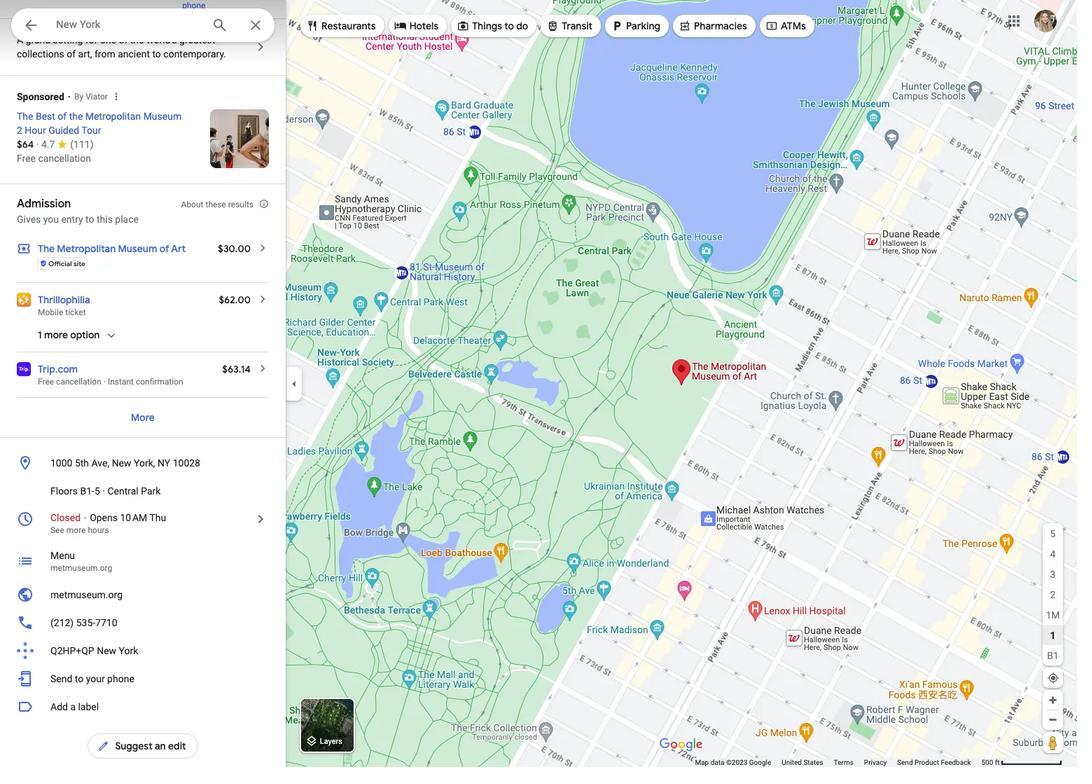 Task type: describe. For each thing, give the bounding box(es) containing it.
3 button
[[1043, 564, 1063, 584]]

cancellation for free cancellation
[[38, 153, 91, 164]]

send to your phone
[[50, 673, 134, 685]]

4.7 stars 111 reviews image
[[41, 137, 94, 151]]

show your location image
[[1047, 672, 1060, 684]]

535-
[[76, 617, 95, 629]]

of left art,
[[67, 48, 76, 60]]

privacy
[[864, 759, 887, 766]]

hour
[[25, 125, 46, 136]]

3
[[1050, 568, 1056, 580]]

· inside floors b1-5 · central park button
[[102, 486, 105, 497]]


[[611, 18, 624, 33]]

the best of the metropolitan museum 2 hour guided tour
[[17, 111, 182, 136]]

united
[[782, 759, 802, 766]]

transit
[[562, 20, 593, 32]]

 transit
[[547, 18, 593, 33]]

 button
[[11, 8, 50, 45]]

of left 'art' on the left top of page
[[159, 242, 169, 255]]

confirmation
[[136, 377, 183, 387]]

1 vertical spatial metropolitan
[[57, 242, 116, 255]]

floors
[[50, 486, 78, 497]]

5th
[[75, 458, 89, 469]]

map
[[695, 759, 709, 766]]

 hotels
[[394, 18, 439, 33]]

zoom in image
[[1048, 695, 1058, 705]]

park
[[141, 486, 161, 497]]

4 button
[[1043, 544, 1063, 564]]

none field inside 'new york' field
[[56, 16, 200, 33]]

$64 ·
[[17, 138, 41, 151]]

(111)
[[70, 139, 94, 150]]

1 vertical spatial 2
[[1050, 589, 1056, 600]]

york,
[[134, 458, 155, 469]]


[[457, 18, 469, 33]]

by
[[74, 92, 83, 102]]

1000 5th ave, new york, ny 10028
[[50, 458, 200, 469]]

⋅
[[83, 512, 87, 524]]

museum inside the best of the metropolitan museum 2 hour guided tour
[[143, 111, 182, 122]]

to left this at top left
[[86, 214, 94, 225]]

4.7
[[41, 139, 55, 150]]

more inside the closed ⋅ opens 10 am thu see more hours
[[66, 526, 86, 535]]

of inside the best of the metropolitan museum 2 hour guided tour
[[58, 111, 67, 122]]

 pharmacies
[[679, 18, 747, 33]]

york
[[119, 645, 138, 657]]

central
[[107, 486, 139, 497]]

ft
[[995, 759, 1000, 766]]

gives
[[17, 214, 41, 225]]

ave,
[[91, 458, 109, 469]]

zoom out image
[[1048, 715, 1058, 725]]

2 button
[[1043, 584, 1063, 605]]

1 horizontal spatial 5
[[1050, 528, 1056, 539]]

ticket
[[65, 308, 86, 317]]

to inside ' things to do'
[[505, 20, 514, 32]]

the metropolitan museum of art main content
[[0, 0, 286, 767]]

pharmacies
[[694, 20, 747, 32]]

sponsored
[[17, 91, 64, 102]]

metropolitan inside the best of the metropolitan museum 2 hour guided tour
[[85, 111, 141, 122]]

7710
[[95, 617, 117, 629]]

best
[[36, 111, 55, 122]]

1 vertical spatial new
[[97, 645, 116, 657]]

1 vertical spatial museum
[[118, 242, 157, 255]]

$63.14
[[222, 363, 251, 376]]

states
[[804, 759, 824, 766]]

4
[[1050, 548, 1056, 559]]

show street view coverage image
[[1043, 732, 1063, 753]]

ancient
[[118, 48, 150, 60]]

floors b1-5 · central park
[[50, 486, 161, 497]]

hours
[[88, 526, 109, 535]]

art,
[[78, 48, 92, 60]]

· inside $64 ·
[[36, 139, 39, 150]]

q2hp+qp
[[50, 645, 94, 657]]


[[547, 18, 559, 33]]


[[766, 18, 778, 33]]

1 for 1
[[1050, 629, 1056, 641]]

about these results
[[181, 200, 254, 209]]

1000
[[50, 458, 72, 469]]

guided
[[48, 125, 79, 136]]

500
[[982, 759, 994, 766]]

(212) 535-7710
[[50, 617, 117, 629]]

gives you entry to this place
[[17, 214, 139, 225]]

google maps element
[[0, 0, 1077, 767]]

cancellation for free cancellation · instant confirmation
[[56, 377, 101, 387]]

q2hp+qp new york
[[50, 645, 138, 657]]


[[22, 15, 39, 35]]

about these results image
[[259, 199, 269, 209]]

 things to do
[[457, 18, 528, 33]]

an
[[155, 740, 166, 753]]

a grand setting for one of the world's greatest collections of art, from ancient to contemporary. button
[[0, 19, 286, 75]]

New York field
[[11, 8, 275, 42]]

©2023
[[726, 759, 748, 766]]

 atms
[[766, 18, 806, 33]]


[[679, 18, 691, 33]]

product
[[915, 759, 939, 766]]

actions for the metropolitan museum of art region
[[0, 0, 286, 18]]

label
[[78, 702, 99, 713]]

1 button
[[1043, 625, 1063, 645]]

send to your phone button
[[0, 665, 286, 693]]

you
[[43, 214, 59, 225]]

1 more option button
[[38, 328, 118, 352]]



Task type: vqa. For each thing, say whether or not it's contained in the screenshot.
the Save
no



Task type: locate. For each thing, give the bounding box(es) containing it.
closed
[[50, 512, 81, 524]]

1m
[[1046, 609, 1060, 620]]

more inside button
[[44, 329, 68, 341]]

1 more option
[[38, 329, 100, 341]]

2 up 1m
[[1050, 589, 1056, 600]]

 restaurants
[[306, 18, 376, 33]]

the
[[130, 34, 144, 46], [69, 111, 83, 122]]

(212) 535-7710 button
[[0, 609, 286, 637]]

free for free cancellation
[[17, 153, 36, 164]]

free down trip.com
[[38, 377, 54, 387]]

admission
[[17, 197, 71, 211]]

this
[[97, 214, 113, 225]]

5 inside button
[[95, 486, 100, 497]]

phone
[[107, 673, 134, 685]]

1 vertical spatial the
[[69, 111, 83, 122]]

to left 'your' at the bottom left of page
[[75, 673, 84, 685]]

1 horizontal spatial free
[[38, 377, 54, 387]]

instant
[[108, 377, 134, 387]]

send inside information for the metropolitan museum of art region
[[50, 673, 72, 685]]

None field
[[56, 16, 200, 33]]

· right b1-
[[102, 486, 105, 497]]

the up official on the top of page
[[38, 242, 55, 255]]

1m button
[[1043, 605, 1063, 625]]

0 horizontal spatial the
[[17, 111, 33, 122]]

0 vertical spatial cancellation
[[38, 153, 91, 164]]

0 vertical spatial museum
[[143, 111, 182, 122]]

0 vertical spatial 5
[[95, 486, 100, 497]]

1 vertical spatial more
[[66, 526, 86, 535]]

1 inside the metropolitan museum of art main content
[[38, 329, 42, 341]]

greatest
[[179, 34, 215, 46]]

opens
[[90, 512, 118, 524]]

1 vertical spatial cancellation
[[56, 377, 101, 387]]

from
[[95, 48, 115, 60]]

1 down mobile
[[38, 329, 42, 341]]

to left do
[[505, 20, 514, 32]]

1 horizontal spatial send
[[897, 759, 913, 766]]

· left instant
[[104, 377, 106, 387]]

$30.00
[[218, 242, 251, 255]]

of
[[119, 34, 128, 46], [67, 48, 76, 60], [58, 111, 67, 122], [159, 242, 169, 255]]

feedback
[[941, 759, 971, 766]]

send product feedback button
[[897, 758, 971, 767]]

1 vertical spatial the
[[38, 242, 55, 255]]

to inside information for the metropolitan museum of art region
[[75, 673, 84, 685]]

5 button
[[1043, 523, 1063, 544]]

privacy button
[[864, 758, 887, 767]]

suggest
[[115, 740, 152, 753]]

free down $64
[[17, 153, 36, 164]]

500 ft button
[[982, 759, 1063, 766]]

0 vertical spatial ·
[[36, 139, 39, 150]]

1 horizontal spatial 1
[[1050, 629, 1056, 641]]

ny
[[158, 458, 170, 469]]

0 vertical spatial new
[[112, 458, 131, 469]]

1 vertical spatial ·
[[104, 377, 106, 387]]

united states
[[782, 759, 824, 766]]

entry
[[61, 214, 83, 225]]

the inside the best of the metropolitan museum 2 hour guided tour
[[17, 111, 33, 122]]

your
[[86, 673, 105, 685]]

1 up b1
[[1050, 629, 1056, 641]]

$64
[[17, 138, 34, 151]]

· left '4.7' on the top of the page
[[36, 139, 39, 150]]

10 am
[[120, 512, 147, 524]]

the up hour
[[17, 111, 33, 122]]

1 vertical spatial metmuseum.org
[[50, 589, 123, 601]]

5 4 3 2
[[1050, 528, 1056, 600]]

5
[[95, 486, 100, 497], [1050, 528, 1056, 539]]

metmuseum.org down menu
[[50, 564, 112, 573]]

1 vertical spatial 5
[[1050, 528, 1056, 539]]

b1 button
[[1043, 645, 1063, 665]]

world's
[[146, 34, 177, 46]]

the for the metropolitan museum of art
[[38, 242, 55, 255]]

one
[[100, 34, 116, 46]]

to inside a grand setting for one of the world's greatest collections of art, from ancient to contemporary.
[[152, 48, 161, 60]]

0 vertical spatial 2
[[17, 125, 22, 136]]

send product feedback
[[897, 759, 971, 766]]

terms button
[[834, 758, 854, 767]]

the inside the best of the metropolitan museum 2 hour guided tour
[[69, 111, 83, 122]]

footer containing map data ©2023 google
[[695, 758, 982, 767]]

the for the best of the metropolitan museum 2 hour guided tour
[[17, 111, 33, 122]]

b1
[[1047, 650, 1059, 661]]

a grand setting for one of the world's greatest collections of art, from ancient to contemporary.
[[17, 34, 226, 60]]

more button
[[117, 401, 169, 435]]

cancellation
[[38, 153, 91, 164], [56, 377, 101, 387]]

q2hp+qp new york button
[[0, 637, 286, 665]]

new
[[112, 458, 131, 469], [97, 645, 116, 657]]

0 horizontal spatial free
[[17, 153, 36, 164]]

5 up 4
[[1050, 528, 1056, 539]]

0 horizontal spatial 1
[[38, 329, 42, 341]]

to down world's
[[152, 48, 161, 60]]

0 vertical spatial free
[[17, 153, 36, 164]]

 parking
[[611, 18, 661, 33]]

0 vertical spatial metropolitan
[[85, 111, 141, 122]]

5 left central
[[95, 486, 100, 497]]

collapse side panel image
[[287, 376, 302, 391]]

500 ft
[[982, 759, 1000, 766]]

2
[[17, 125, 22, 136], [1050, 589, 1056, 600]]

2 up $64
[[17, 125, 22, 136]]

thu
[[150, 512, 166, 524]]

1 horizontal spatial the
[[130, 34, 144, 46]]

the up ancient
[[130, 34, 144, 46]]

new right ave,
[[112, 458, 131, 469]]

 search field
[[11, 8, 275, 45]]

send for send product feedback
[[897, 759, 913, 766]]

0 vertical spatial metmuseum.org
[[50, 564, 112, 573]]

official site
[[48, 259, 85, 268]]

2 vertical spatial ·
[[102, 486, 105, 497]]

of up guided
[[58, 111, 67, 122]]

for
[[85, 34, 98, 46]]

setting
[[53, 34, 83, 46]]

menu metmuseum.org
[[50, 550, 112, 573]]

cancellation down trip.com
[[56, 377, 101, 387]]

layers
[[320, 737, 342, 746]]

the
[[17, 111, 33, 122], [38, 242, 55, 255]]

official
[[48, 259, 72, 268]]

1 vertical spatial free
[[38, 377, 54, 387]]

add a label
[[50, 702, 99, 713]]

free for free cancellation · instant confirmation
[[38, 377, 54, 387]]

more
[[44, 329, 68, 341], [66, 526, 86, 535]]

mobile
[[38, 308, 63, 317]]

new left york
[[97, 645, 116, 657]]

1 for 1 more option
[[38, 329, 42, 341]]

2 metmuseum.org from the top
[[50, 589, 123, 601]]

send left product
[[897, 759, 913, 766]]

these
[[206, 200, 226, 209]]

1 vertical spatial 1
[[1050, 629, 1056, 641]]

atms
[[781, 20, 806, 32]]

send
[[50, 673, 72, 685], [897, 759, 913, 766]]

1 metmuseum.org from the top
[[50, 564, 112, 573]]

the up guided
[[69, 111, 83, 122]]

1 horizontal spatial the
[[38, 242, 55, 255]]

footer inside google maps element
[[695, 758, 982, 767]]

trip.com
[[38, 363, 78, 376]]

google account: michelle dermenjian  
(michelle.dermenjian@adept.ai) image
[[1035, 10, 1057, 32]]

metropolitan down viator on the top
[[85, 111, 141, 122]]

museum down sponsored · by viator element
[[143, 111, 182, 122]]

0 vertical spatial send
[[50, 673, 72, 685]]

sponsored · by viator element
[[17, 81, 286, 108]]

to
[[505, 20, 514, 32], [152, 48, 161, 60], [86, 214, 94, 225], [75, 673, 84, 685]]

$62.00
[[219, 294, 251, 306]]

1 vertical spatial send
[[897, 759, 913, 766]]

0 horizontal spatial 5
[[95, 486, 100, 497]]

metmuseum.org link
[[0, 581, 286, 609]]

2 inside the best of the metropolitan museum 2 hour guided tour
[[17, 125, 22, 136]]

send for send to your phone
[[50, 673, 72, 685]]

0 vertical spatial 1
[[38, 329, 42, 341]]

0 horizontal spatial send
[[50, 673, 72, 685]]

free
[[17, 153, 36, 164], [38, 377, 54, 387]]

footer
[[695, 758, 982, 767]]


[[306, 18, 319, 33]]

0 vertical spatial more
[[44, 329, 68, 341]]

a
[[70, 702, 76, 713]]

information for the metropolitan museum of art region
[[0, 449, 286, 693]]

0 horizontal spatial the
[[69, 111, 83, 122]]

0 horizontal spatial 2
[[17, 125, 22, 136]]

museum
[[143, 111, 182, 122], [118, 242, 157, 255]]

museum down place
[[118, 242, 157, 255]]

free cancellation
[[17, 153, 91, 164]]

more down mobile
[[44, 329, 68, 341]]

1000 5th ave, new york, ny 10028 button
[[0, 449, 286, 477]]

metropolitan up "site"
[[57, 242, 116, 255]]

the metropolitan museum of art
[[38, 242, 186, 255]]

contemporary.
[[163, 48, 226, 60]]

metmuseum.org up 535- at bottom
[[50, 589, 123, 601]]

0 vertical spatial the
[[130, 34, 144, 46]]

send inside footer
[[897, 759, 913, 766]]

cancellation down the 4.7 stars 111 reviews 'image'
[[38, 153, 91, 164]]

the inside a grand setting for one of the world's greatest collections of art, from ancient to contemporary.
[[130, 34, 144, 46]]

0 vertical spatial the
[[17, 111, 33, 122]]

data
[[711, 759, 725, 766]]

more down ⋅
[[66, 526, 86, 535]]

about
[[181, 200, 203, 209]]

map data ©2023 google
[[695, 759, 771, 766]]

of right one
[[119, 34, 128, 46]]

add a label button
[[0, 693, 286, 721]]

1 horizontal spatial 2
[[1050, 589, 1056, 600]]

send up the add
[[50, 673, 72, 685]]

by viator
[[74, 92, 108, 102]]



